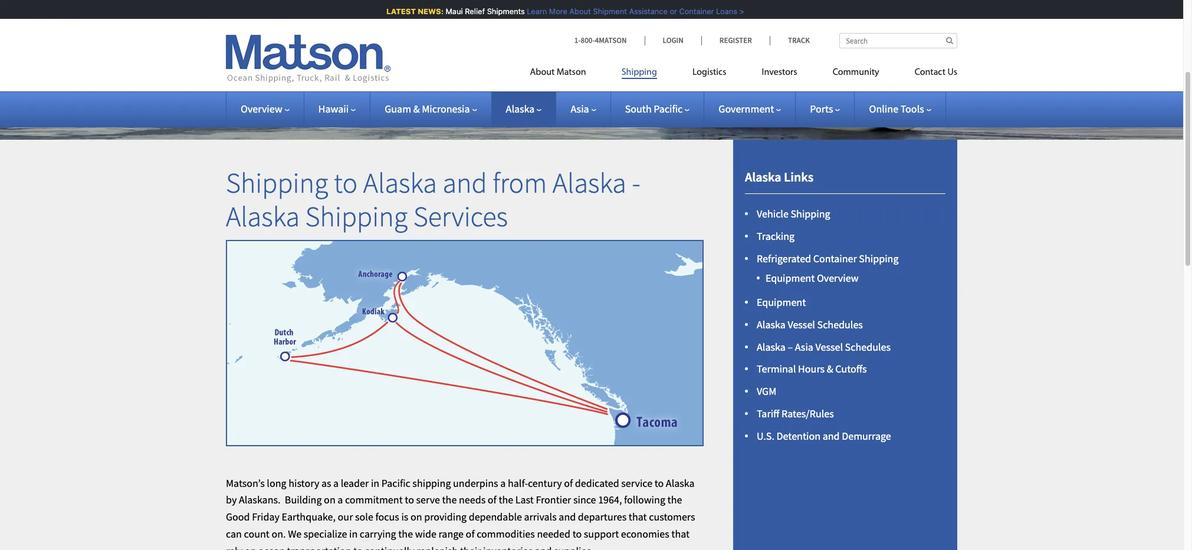 Task type: describe. For each thing, give the bounding box(es) containing it.
wide
[[415, 527, 436, 541]]

the down the is
[[398, 527, 413, 541]]

can
[[226, 527, 242, 541]]

equipment overview
[[766, 271, 859, 285]]

underpins
[[453, 476, 498, 490]]

online
[[869, 102, 898, 116]]

earthquake,
[[282, 510, 336, 524]]

ports
[[810, 102, 833, 116]]

shipping inside top menu navigation
[[621, 68, 657, 77]]

since
[[573, 493, 596, 507]]

links
[[784, 168, 813, 185]]

0 horizontal spatial on
[[245, 544, 256, 550]]

0 horizontal spatial container
[[675, 6, 709, 16]]

long
[[267, 476, 286, 490]]

shipping link
[[604, 62, 675, 86]]

government link
[[719, 102, 781, 116]]

the up the providing
[[442, 493, 457, 507]]

0 horizontal spatial &
[[413, 102, 420, 116]]

shipping to alaska and from alaska - alaska shipping services
[[226, 165, 640, 234]]

detention
[[776, 429, 820, 443]]

us
[[947, 68, 957, 77]]

1 vertical spatial schedules
[[845, 340, 891, 354]]

inventories
[[483, 544, 533, 550]]

1-800-4matson
[[574, 35, 627, 45]]

alaska services image
[[226, 240, 704, 446]]

investors
[[762, 68, 797, 77]]

ocean
[[258, 544, 285, 550]]

0 horizontal spatial in
[[349, 527, 358, 541]]

south
[[625, 102, 652, 116]]

1 horizontal spatial about
[[565, 6, 586, 16]]

dependable
[[469, 510, 522, 524]]

1-
[[574, 35, 581, 45]]

vehicle shipping link
[[757, 207, 830, 221]]

latest
[[382, 6, 411, 16]]

more
[[545, 6, 563, 16]]

contact us
[[915, 68, 957, 77]]

frontier
[[536, 493, 571, 507]]

from
[[493, 165, 547, 200]]

guam & micronesia link
[[385, 102, 477, 116]]

2 vertical spatial of
[[466, 527, 475, 541]]

search image
[[946, 37, 953, 44]]

0 horizontal spatial vessel
[[788, 318, 815, 331]]

to inside shipping to alaska and from alaska - alaska shipping services
[[334, 165, 358, 200]]

about matson link
[[530, 62, 604, 86]]

pacific inside "matson's long history as a leader in pacific shipping underpins a half-century of dedicated service to alaska by alaskans.  building on a commitment to serve the needs of the last frontier since 1964, following the good friday earthquake, our sole focus is on providing dependable arrivals and departures that customers can count on. we specialize in carrying the wide range of commodities needed to support economies that rely on ocean transportation to continually replenish their inventories and supplies."
[[381, 476, 410, 490]]

transportation
[[287, 544, 351, 550]]

4matson
[[595, 35, 627, 45]]

commitment
[[345, 493, 403, 507]]

news:
[[413, 6, 439, 16]]

guam
[[385, 102, 411, 116]]

needed
[[537, 527, 570, 541]]

about matson
[[530, 68, 586, 77]]

matson's long history as a leader in pacific shipping underpins a half-century of dedicated service to alaska by alaskans.  building on a commitment to serve the needs of the last frontier since 1964, following the good friday earthquake, our sole focus is on providing dependable arrivals and departures that customers can count on. we specialize in carrying the wide range of commodities needed to support economies that rely on ocean transportation to continually replenish their inventories and supplies.
[[226, 476, 695, 550]]

assistance
[[624, 6, 663, 16]]

shipments
[[482, 6, 520, 16]]

alaska links section
[[718, 140, 972, 550]]

about inside top menu navigation
[[530, 68, 555, 77]]

hawaii link
[[318, 102, 356, 116]]

contact
[[915, 68, 945, 77]]

hours
[[798, 362, 825, 376]]

alaska link
[[506, 102, 542, 116]]

history
[[289, 476, 319, 490]]

login link
[[644, 35, 701, 45]]

refrigerated container shipping link
[[757, 252, 899, 265]]

asia link
[[571, 102, 596, 116]]

leader
[[341, 476, 369, 490]]

dutch harbour image
[[218, 290, 351, 422]]

carrying
[[360, 527, 396, 541]]

terminal hours & cutoffs
[[757, 362, 867, 376]]

1 vertical spatial of
[[488, 493, 497, 507]]

following
[[624, 493, 665, 507]]

register
[[719, 35, 752, 45]]

serve
[[416, 493, 440, 507]]

by
[[226, 493, 237, 507]]

our
[[338, 510, 353, 524]]

online tools link
[[869, 102, 931, 116]]

south pacific
[[625, 102, 683, 116]]

0 vertical spatial pacific
[[654, 102, 683, 116]]

alaska – asia vessel schedules
[[757, 340, 891, 354]]

register link
[[701, 35, 770, 45]]

refrigerated
[[757, 252, 811, 265]]

departures
[[578, 510, 627, 524]]

vgm link
[[757, 385, 776, 398]]

and inside alaska links section
[[823, 429, 840, 443]]

range
[[439, 527, 464, 541]]

asia inside alaska links section
[[795, 340, 813, 354]]

rates/rules
[[782, 407, 834, 421]]

track
[[788, 35, 810, 45]]

800-
[[581, 35, 595, 45]]

-
[[632, 165, 640, 200]]

& inside alaska links section
[[827, 362, 833, 376]]

tariff rates/rules link
[[757, 407, 834, 421]]

0 vertical spatial schedules
[[817, 318, 863, 331]]

Search search field
[[839, 33, 957, 48]]

track link
[[770, 35, 810, 45]]

last
[[515, 493, 534, 507]]

customers
[[649, 510, 695, 524]]

and up the needed
[[559, 510, 576, 524]]



Task type: locate. For each thing, give the bounding box(es) containing it.
asia right –
[[795, 340, 813, 354]]

refrigerated container shipping
[[757, 252, 899, 265]]

u.s.
[[757, 429, 774, 443]]

community link
[[815, 62, 897, 86]]

login
[[663, 35, 683, 45]]

on down count
[[245, 544, 256, 550]]

tracking link
[[757, 229, 795, 243]]

tariff rates/rules
[[757, 407, 834, 421]]

1 vertical spatial pacific
[[381, 476, 410, 490]]

alaska links
[[745, 168, 813, 185]]

& right "guam"
[[413, 102, 420, 116]]

vessel
[[788, 318, 815, 331], [815, 340, 843, 354]]

&
[[413, 102, 420, 116], [827, 362, 833, 376]]

in up commitment
[[371, 476, 379, 490]]

anchorage image
[[336, 210, 469, 343]]

services
[[413, 199, 508, 234]]

1 vertical spatial container
[[813, 252, 857, 265]]

the
[[442, 493, 457, 507], [499, 493, 513, 507], [667, 493, 682, 507], [398, 527, 413, 541]]

overview inside alaska links section
[[817, 271, 859, 285]]

& right hours
[[827, 362, 833, 376]]

vessel up "terminal hours & cutoffs" link
[[815, 340, 843, 354]]

the left last
[[499, 493, 513, 507]]

container inside alaska links section
[[813, 252, 857, 265]]

0 vertical spatial about
[[565, 6, 586, 16]]

terminal
[[757, 362, 796, 376]]

top menu navigation
[[530, 62, 957, 86]]

container up equipment overview
[[813, 252, 857, 265]]

that down following
[[629, 510, 647, 524]]

and inside shipping to alaska and from alaska - alaska shipping services
[[443, 165, 487, 200]]

in
[[371, 476, 379, 490], [349, 527, 358, 541]]

their
[[460, 544, 481, 550]]

overview link
[[241, 102, 289, 116]]

0 horizontal spatial about
[[530, 68, 555, 77]]

kodiak image
[[326, 251, 459, 384]]

dedicated
[[575, 476, 619, 490]]

0 vertical spatial of
[[564, 476, 573, 490]]

0 vertical spatial vessel
[[788, 318, 815, 331]]

a left half-
[[500, 476, 506, 490]]

matson
[[557, 68, 586, 77]]

alaska vessel schedules
[[757, 318, 863, 331]]

container
[[675, 6, 709, 16], [813, 252, 857, 265]]

of up frontier
[[564, 476, 573, 490]]

1-800-4matson link
[[574, 35, 644, 45]]

of up dependable
[[488, 493, 497, 507]]

that down customers
[[671, 527, 690, 541]]

overview
[[241, 102, 282, 116], [817, 271, 859, 285]]

good
[[226, 510, 250, 524]]

guam & micronesia
[[385, 102, 470, 116]]

continually
[[365, 544, 414, 550]]

1 horizontal spatial on
[[324, 493, 335, 507]]

1964,
[[598, 493, 622, 507]]

about left matson
[[530, 68, 555, 77]]

pacific right south
[[654, 102, 683, 116]]

cutoffs
[[835, 362, 867, 376]]

1 vertical spatial on
[[410, 510, 422, 524]]

service
[[621, 476, 652, 490]]

shipping
[[412, 476, 451, 490]]

1 vertical spatial &
[[827, 362, 833, 376]]

hawaii
[[318, 102, 349, 116]]

0 vertical spatial that
[[629, 510, 647, 524]]

alaska inside "matson's long history as a leader in pacific shipping underpins a half-century of dedicated service to alaska by alaskans.  building on a commitment to serve the needs of the last frontier since 1964, following the good friday earthquake, our sole focus is on providing dependable arrivals and departures that customers can count on. we specialize in carrying the wide range of commodities needed to support economies that rely on ocean transportation to continually replenish their inventories and supplies."
[[666, 476, 695, 490]]

0 horizontal spatial of
[[466, 527, 475, 541]]

1 vertical spatial asia
[[795, 340, 813, 354]]

u.s. detention and demurrage link
[[757, 429, 891, 443]]

friday
[[252, 510, 280, 524]]

1 horizontal spatial overview
[[817, 271, 859, 285]]

0 vertical spatial equipment
[[766, 271, 815, 285]]

alaska – asia vessel schedules link
[[757, 340, 891, 354]]

2 vertical spatial on
[[245, 544, 256, 550]]

equipment up alaska vessel schedules
[[757, 296, 806, 309]]

asia down the about matson link on the top of the page
[[571, 102, 589, 116]]

1 horizontal spatial that
[[671, 527, 690, 541]]

1 horizontal spatial pacific
[[654, 102, 683, 116]]

2 horizontal spatial of
[[564, 476, 573, 490]]

of up their
[[466, 527, 475, 541]]

banner image
[[0, 0, 1183, 140]]

on right the is
[[410, 510, 422, 524]]

schedules up cutoffs
[[845, 340, 891, 354]]

government
[[719, 102, 774, 116]]

is
[[401, 510, 408, 524]]

tracking
[[757, 229, 795, 243]]

on down "as"
[[324, 493, 335, 507]]

0 vertical spatial &
[[413, 102, 420, 116]]

contact us link
[[897, 62, 957, 86]]

providing
[[424, 510, 467, 524]]

1 horizontal spatial asia
[[795, 340, 813, 354]]

half-
[[508, 476, 528, 490]]

matson's
[[226, 476, 265, 490]]

1 vertical spatial in
[[349, 527, 358, 541]]

learn
[[522, 6, 542, 16]]

to
[[334, 165, 358, 200], [655, 476, 664, 490], [405, 493, 414, 507], [572, 527, 582, 541], [353, 544, 363, 550]]

1 vertical spatial about
[[530, 68, 555, 77]]

about
[[565, 6, 586, 16], [530, 68, 555, 77]]

blue matson logo with ocean, shipping, truck, rail and logistics written beneath it. image
[[226, 35, 391, 83]]

1 horizontal spatial container
[[813, 252, 857, 265]]

supplies.
[[554, 544, 594, 550]]

learn more about shipment assistance or container loans > link
[[522, 6, 740, 16]]

on.
[[272, 527, 286, 541]]

vehicle
[[757, 207, 789, 221]]

equipment for equipment overview
[[766, 271, 815, 285]]

1 horizontal spatial in
[[371, 476, 379, 490]]

ports link
[[810, 102, 840, 116]]

pacific up commitment
[[381, 476, 410, 490]]

equipment for the equipment link
[[757, 296, 806, 309]]

as
[[321, 476, 331, 490]]

asia
[[571, 102, 589, 116], [795, 340, 813, 354]]

loans
[[712, 6, 733, 16]]

1 vertical spatial overview
[[817, 271, 859, 285]]

demurrage
[[842, 429, 891, 443]]

and down the needed
[[535, 544, 552, 550]]

0 horizontal spatial pacific
[[381, 476, 410, 490]]

alaska
[[506, 102, 535, 116], [363, 165, 437, 200], [553, 165, 626, 200], [745, 168, 781, 185], [226, 199, 300, 234], [757, 318, 786, 331], [757, 340, 786, 354], [666, 476, 695, 490]]

that
[[629, 510, 647, 524], [671, 527, 690, 541]]

count
[[244, 527, 269, 541]]

vessel up –
[[788, 318, 815, 331]]

in down our at the left bottom of the page
[[349, 527, 358, 541]]

a up our at the left bottom of the page
[[338, 493, 343, 507]]

equipment down refrigerated
[[766, 271, 815, 285]]

tacoma image
[[557, 354, 689, 487]]

online tools
[[869, 102, 924, 116]]

container right or
[[675, 6, 709, 16]]

a
[[333, 476, 339, 490], [500, 476, 506, 490], [338, 493, 343, 507]]

1 horizontal spatial &
[[827, 362, 833, 376]]

0 vertical spatial overview
[[241, 102, 282, 116]]

0 vertical spatial container
[[675, 6, 709, 16]]

tariff
[[757, 407, 779, 421]]

0 horizontal spatial asia
[[571, 102, 589, 116]]

the up customers
[[667, 493, 682, 507]]

None search field
[[839, 33, 957, 48]]

south pacific link
[[625, 102, 690, 116]]

0 vertical spatial in
[[371, 476, 379, 490]]

of
[[564, 476, 573, 490], [488, 493, 497, 507], [466, 527, 475, 541]]

1 horizontal spatial vessel
[[815, 340, 843, 354]]

0 vertical spatial on
[[324, 493, 335, 507]]

alaskans.
[[239, 493, 280, 507]]

2 horizontal spatial on
[[410, 510, 422, 524]]

and left from
[[443, 165, 487, 200]]

schedules up alaska – asia vessel schedules
[[817, 318, 863, 331]]

a right "as"
[[333, 476, 339, 490]]

0 horizontal spatial that
[[629, 510, 647, 524]]

vgm
[[757, 385, 776, 398]]

u.s. detention and demurrage
[[757, 429, 891, 443]]

logistics link
[[675, 62, 744, 86]]

support
[[584, 527, 619, 541]]

or
[[665, 6, 673, 16]]

1 vertical spatial equipment
[[757, 296, 806, 309]]

logistics
[[692, 68, 726, 77]]

1 horizontal spatial of
[[488, 493, 497, 507]]

1 vertical spatial vessel
[[815, 340, 843, 354]]

1 vertical spatial that
[[671, 527, 690, 541]]

commodities
[[477, 527, 535, 541]]

latest news: maui relief shipments learn more about shipment assistance or container loans >
[[382, 6, 740, 16]]

0 vertical spatial asia
[[571, 102, 589, 116]]

tools
[[900, 102, 924, 116]]

replenish
[[417, 544, 458, 550]]

sole
[[355, 510, 373, 524]]

0 horizontal spatial overview
[[241, 102, 282, 116]]

specialize
[[304, 527, 347, 541]]

about right more
[[565, 6, 586, 16]]

and down the rates/rules
[[823, 429, 840, 443]]

needs
[[459, 493, 486, 507]]

equipment overview link
[[766, 271, 859, 285]]



Task type: vqa. For each thing, say whether or not it's contained in the screenshot.
to inside Shipping To Alaska And From Alaska - Alaska Shipping Services
yes



